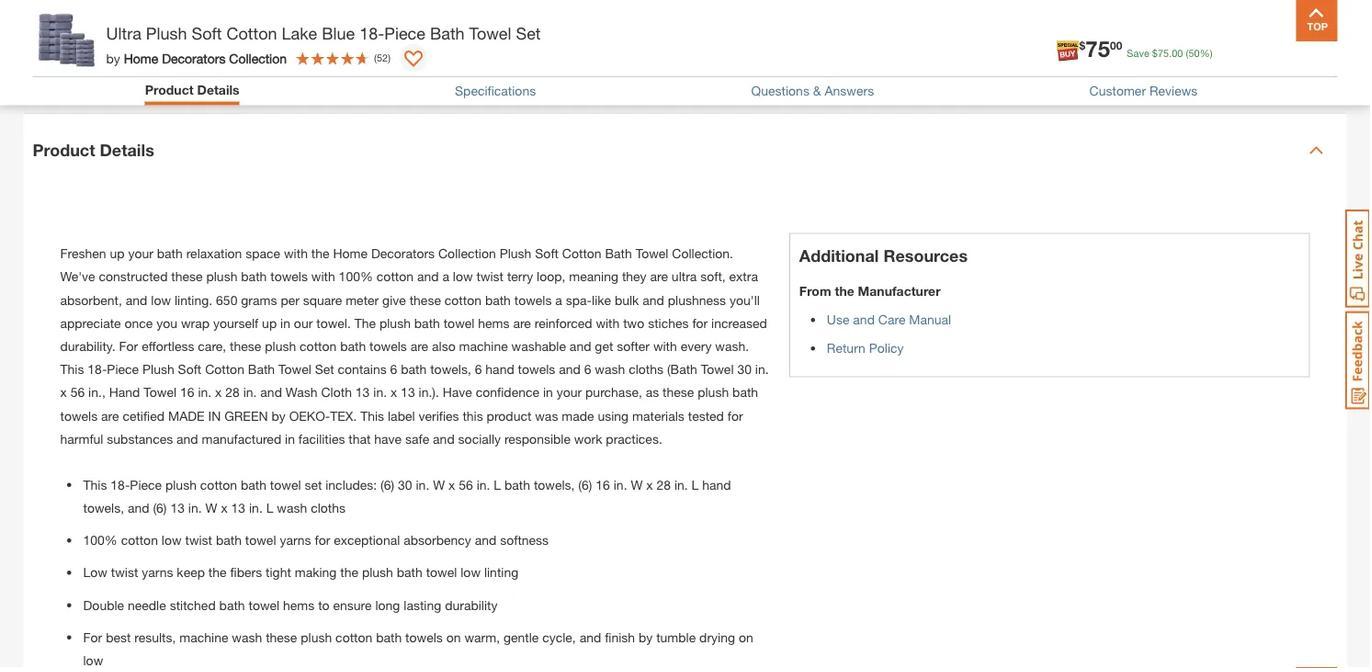 Task type: locate. For each thing, give the bounding box(es) containing it.
online
[[1111, 48, 1161, 67]]

1 horizontal spatial bath
[[430, 23, 465, 43]]

and up "also"
[[417, 269, 439, 284]]

1 horizontal spatial a
[[555, 292, 562, 307]]

( left )
[[374, 52, 377, 64]]

0 horizontal spatial a
[[442, 269, 449, 284]]

cloths down "set"
[[311, 500, 346, 515]]

and left "finish"
[[580, 630, 601, 645]]

this inside freshen up your bath relaxation space with the home decorators collection plush soft cotton bath towel collection. we've constructed these plush bath towels with 100% cotton and a low twist terry loop, meaning they are ultra soft, extra absorbent, and low linting. 650 grams per square meter give these cotton bath towels a spa-like bulk and plushness you'll appreciate once you wrap yourself up in our towel. the plush bath towel hems are reinforced with two stiches for increased durability. for effortless care, these plush cotton bath towels are also machine washable and get softer with every wash. this 18-piece plush soft cotton bath towel set contains 6 bath towels, 6 hand towels and 6 wash cloths (bath towel 30 in. x 56 in., hand towel 16 in. x 28 in. and wash cloth 13 in. x 13 in.). have confidence in your purchase, as these plush bath towels are cetified made in green by oeko-tex. this label verifies this product was made using materials tested for harmful substances and manufactured in facilities that have safe and socially responsible work practices.
[[463, 408, 483, 423]]

1 vertical spatial product
[[33, 140, 95, 160]]

0 vertical spatial yarns
[[280, 533, 311, 548]]

in. down 'socially' at the bottom left of the page
[[477, 477, 490, 492]]

1 vertical spatial for
[[83, 630, 102, 645]]

plush up tested
[[698, 385, 729, 400]]

0 vertical spatial a
[[442, 269, 449, 284]]

for down "once" at the left of page
[[119, 338, 138, 353]]

(6) down work at the bottom of the page
[[578, 477, 592, 492]]

1 vertical spatial 30
[[398, 477, 412, 492]]

1 vertical spatial hand
[[702, 477, 731, 492]]

in. up in
[[198, 385, 212, 400]]

and up "once" at the left of page
[[126, 292, 147, 307]]

75 right save
[[1158, 47, 1169, 59]]

your up constructed
[[128, 246, 153, 261]]

0 horizontal spatial 6
[[390, 361, 397, 377]]

2 horizontal spatial l
[[692, 477, 699, 492]]

by inside for best results, machine wash these plush cotton bath towels on warm, gentle cycle, and finish by tumble drying on low
[[639, 630, 653, 645]]

0 horizontal spatial for
[[83, 630, 102, 645]]

machine
[[459, 338, 508, 353], [179, 630, 228, 645]]

1 horizontal spatial on
[[739, 630, 753, 645]]

towels, up low
[[83, 500, 124, 515]]

hand
[[109, 385, 140, 400]]

this
[[901, 72, 921, 87], [463, 408, 483, 423]]

1 horizontal spatial this
[[901, 72, 921, 87]]

w up absorbency
[[433, 477, 445, 492]]

56 down 'socially' at the bottom left of the page
[[459, 477, 473, 492]]

use
[[827, 312, 850, 327]]

two
[[623, 315, 644, 330]]

0 vertical spatial policy
[[1193, 72, 1228, 87]]

0 vertical spatial hems
[[478, 315, 510, 330]]

0 horizontal spatial 28
[[225, 385, 240, 400]]

0 vertical spatial machine
[[459, 338, 508, 353]]

1 horizontal spatial 56
[[459, 477, 473, 492]]

0 horizontal spatial wash
[[232, 630, 262, 645]]

1 vertical spatial up
[[262, 315, 277, 330]]

1 horizontal spatial home
[[333, 246, 368, 261]]

details
[[197, 82, 240, 97], [100, 140, 154, 160]]

1 vertical spatial 56
[[459, 477, 473, 492]]

2 horizontal spatial (6)
[[578, 477, 592, 492]]

machine right "also"
[[459, 338, 508, 353]]

spa-
[[566, 292, 592, 307]]

x up the label
[[391, 385, 397, 400]]

verifies
[[419, 408, 459, 423]]

2 vertical spatial 18-
[[111, 477, 130, 492]]

tumble
[[656, 630, 696, 645]]

piece up hand
[[107, 361, 139, 377]]

machine inside freshen up your bath relaxation space with the home decorators collection plush soft cotton bath towel collection. we've constructed these plush bath towels with 100% cotton and a low twist terry loop, meaning they are ultra soft, extra absorbent, and low linting. 650 grams per square meter give these cotton bath towels a spa-like bulk and plushness you'll appreciate once you wrap yourself up in our towel. the plush bath towel hems are reinforced with two stiches for increased durability. for effortless care, these plush cotton bath towels are also machine washable and get softer with every wash. this 18-piece plush soft cotton bath towel set contains 6 bath towels, 6 hand towels and 6 wash cloths (bath towel 30 in. x 56 in., hand towel 16 in. x 28 in. and wash cloth 13 in. x 13 in.). have confidence in your purchase, as these plush bath towels are cetified made in green by oeko-tex. this label verifies this product was made using materials tested for harmful substances and manufactured in facilities that have safe and socially responsible work practices.
[[459, 338, 508, 353]]

for down plushness
[[692, 315, 708, 330]]

1 vertical spatial 28
[[657, 477, 671, 492]]

1 vertical spatial by
[[272, 408, 286, 423]]

with right space
[[284, 246, 308, 261]]

& down icon
[[813, 83, 821, 98]]

2 horizontal spatial wash
[[595, 361, 625, 377]]

towels down terry
[[514, 292, 552, 307]]

w down practices.
[[631, 477, 643, 492]]

yourself
[[213, 315, 258, 330]]

purchase.
[[1056, 72, 1112, 87]]

1 vertical spatial &
[[813, 83, 821, 98]]

days
[[1008, 72, 1037, 87]]

by inside freshen up your bath relaxation space with the home decorators collection plush soft cotton bath towel collection. we've constructed these plush bath towels with 100% cotton and a low twist terry loop, meaning they are ultra soft, extra absorbent, and low linting. 650 grams per square meter give these cotton bath towels a spa-like bulk and plushness you'll appreciate once you wrap yourself up in our towel. the plush bath towel hems are reinforced with two stiches for increased durability. for effortless care, these plush cotton bath towels are also machine washable and get softer with every wash. this 18-piece plush soft cotton bath towel set contains 6 bath towels, 6 hand towels and 6 wash cloths (bath towel 30 in. x 56 in., hand towel 16 in. x 28 in. and wash cloth 13 in. x 13 in.). have confidence in your purchase, as these plush bath towels are cetified made in green by oeko-tex. this label verifies this product was made using materials tested for harmful substances and manufactured in facilities that have safe and socially responsible work practices.
[[272, 408, 286, 423]]

on right drying
[[739, 630, 753, 645]]

0 vertical spatial 16
[[180, 385, 194, 400]]

yarns left keep at the left bottom of page
[[142, 565, 173, 580]]

cetified
[[123, 408, 165, 423]]

plush
[[206, 269, 237, 284], [379, 315, 411, 330], [265, 338, 296, 353], [698, 385, 729, 400], [165, 477, 197, 492], [362, 565, 393, 580], [301, 630, 332, 645]]

1 horizontal spatial product
[[145, 82, 194, 97]]

every
[[681, 338, 712, 353]]

1 horizontal spatial 100%
[[339, 269, 373, 284]]

1 vertical spatial decorators
[[371, 246, 435, 261]]

6 up confidence
[[475, 361, 482, 377]]

1 vertical spatial plush
[[500, 246, 532, 261]]

product
[[145, 82, 194, 97], [33, 140, 95, 160]]

0 vertical spatial for
[[119, 338, 138, 353]]

75 up "purchase."
[[1086, 35, 1110, 61]]

0 horizontal spatial 100%
[[83, 533, 118, 548]]

cloths inside this 18-piece plush cotton bath towel set includes: (6) 30 in. w x 56 in. l bath towels, (6) 16 in. w x 28 in. l hand towels, and (6) 13 in. w x 13 in. l wash cloths
[[311, 500, 346, 515]]

1 horizontal spatial &
[[898, 48, 909, 67]]

& for free
[[898, 48, 909, 67]]

plush
[[146, 23, 187, 43], [500, 246, 532, 261], [142, 361, 174, 377]]

28 inside this 18-piece plush cotton bath towel set includes: (6) 30 in. w x 56 in. l bath towels, (6) 16 in. w x 28 in. l hand towels, and (6) 13 in. w x 13 in. l wash cloths
[[657, 477, 671, 492]]

13 up fibers
[[231, 500, 245, 515]]

caret image
[[1309, 143, 1324, 157]]

1 horizontal spatial twist
[[185, 533, 212, 548]]

towel inside freshen up your bath relaxation space with the home decorators collection plush soft cotton bath towel collection. we've constructed these plush bath towels with 100% cotton and a low twist terry loop, meaning they are ultra soft, extra absorbent, and low linting. 650 grams per square meter give these cotton bath towels a spa-like bulk and plushness you'll appreciate once you wrap yourself up in our towel. the plush bath towel hems are reinforced with two stiches for increased durability. for effortless care, these plush cotton bath towels are also machine washable and get softer with every wash. this 18-piece plush soft cotton bath towel set contains 6 bath towels, 6 hand towels and 6 wash cloths (bath towel 30 in. x 56 in., hand towel 16 in. x 28 in. and wash cloth 13 in. x 13 in.). have confidence in your purchase, as these plush bath towels are cetified made in green by oeko-tex. this label verifies this product was made using materials tested for harmful substances and manufactured in facilities that have safe and socially responsible work practices.
[[444, 315, 475, 330]]

l up 100% cotton low twist bath towel yarns for exceptional absorbency and softness
[[266, 500, 273, 515]]

wash up purchase,
[[595, 361, 625, 377]]

your
[[128, 246, 153, 261], [557, 385, 582, 400]]

the inside freshen up your bath relaxation space with the home decorators collection plush soft cotton bath towel collection. we've constructed these plush bath towels with 100% cotton and a low twist terry loop, meaning they are ultra soft, extra absorbent, and low linting. 650 grams per square meter give these cotton bath towels a spa-like bulk and plushness you'll appreciate once you wrap yourself up in our towel. the plush bath towel hems are reinforced with two stiches for increased durability. for effortless care, these plush cotton bath towels are also machine washable and get softer with every wash. this 18-piece plush soft cotton bath towel set contains 6 bath towels, 6 hand towels and 6 wash cloths (bath towel 30 in. x 56 in., hand towel 16 in. x 28 in. and wash cloth 13 in. x 13 in.). have confidence in your purchase, as these plush bath towels are cetified made in green by oeko-tex. this label verifies this product was made using materials tested for harmful substances and manufactured in facilities that have safe and socially responsible work practices.
[[311, 246, 329, 261]]

30 down the wash.
[[737, 361, 752, 377]]

cotton
[[227, 23, 277, 43], [562, 246, 602, 261], [205, 361, 244, 377]]

1 horizontal spatial decorators
[[371, 246, 435, 261]]

w down manufactured
[[205, 500, 217, 515]]

(6) down substances
[[153, 500, 167, 515]]

0 horizontal spatial 30
[[398, 477, 412, 492]]

by
[[106, 50, 120, 65], [272, 408, 286, 423], [639, 630, 653, 645]]

30 down safe
[[398, 477, 412, 492]]

manufactured
[[202, 431, 281, 446]]

2 vertical spatial wash
[[232, 630, 262, 645]]

give
[[382, 292, 406, 307]]

0 vertical spatial by
[[106, 50, 120, 65]]

wash inside freshen up your bath relaxation space with the home decorators collection plush soft cotton bath towel collection. we've constructed these plush bath towels with 100% cotton and a low twist terry loop, meaning they are ultra soft, extra absorbent, and low linting. 650 grams per square meter give these cotton bath towels a spa-like bulk and plushness you'll appreciate once you wrap yourself up in our towel. the plush bath towel hems are reinforced with two stiches for increased durability. for effortless care, these plush cotton bath towels are also machine washable and get softer with every wash. this 18-piece plush soft cotton bath towel set contains 6 bath towels, 6 hand towels and 6 wash cloths (bath towel 30 in. x 56 in., hand towel 16 in. x 28 in. and wash cloth 13 in. x 13 in.). have confidence in your purchase, as these plush bath towels are cetified made in green by oeko-tex. this label verifies this product was made using materials tested for harmful substances and manufactured in facilities that have safe and socially responsible work practices.
[[595, 361, 625, 377]]

ultra plush soft cotton lake blue 18-piece bath towel set
[[106, 23, 541, 43]]

1 vertical spatial wash
[[277, 500, 307, 515]]

bath up grams
[[241, 269, 267, 284]]

16 up made
[[180, 385, 194, 400]]

the up ensure
[[340, 565, 358, 580]]

100% up low
[[83, 533, 118, 548]]

1 horizontal spatial set
[[516, 23, 541, 43]]

low twist yarns keep the fibers tight making the plush bath towel low linting
[[83, 565, 519, 580]]

and
[[417, 269, 439, 284], [126, 292, 147, 307], [643, 292, 664, 307], [853, 312, 875, 327], [570, 338, 591, 353], [559, 361, 581, 377], [260, 385, 282, 400], [176, 431, 198, 446], [433, 431, 455, 446], [128, 500, 149, 515], [475, 533, 497, 548], [580, 630, 601, 645]]

28 up green
[[225, 385, 240, 400]]

1 horizontal spatial 6
[[475, 361, 482, 377]]

$ left .
[[1152, 47, 1158, 59]]

in
[[208, 408, 221, 423]]

0 vertical spatial 56
[[70, 385, 85, 400]]

towel down the wash.
[[701, 361, 734, 377]]

0 vertical spatial wash
[[595, 361, 625, 377]]

0 horizontal spatial your
[[128, 246, 153, 261]]

tight
[[266, 565, 291, 580]]

0 vertical spatial this
[[60, 361, 84, 377]]

0 vertical spatial 18-
[[360, 23, 384, 43]]

& for questions
[[813, 83, 821, 98]]

1 vertical spatial piece
[[107, 361, 139, 377]]

these
[[171, 269, 203, 284], [410, 292, 441, 307], [230, 338, 261, 353], [663, 385, 694, 400], [266, 630, 297, 645]]

practices.
[[606, 431, 662, 446]]

2 vertical spatial for
[[315, 533, 330, 548]]

free
[[858, 48, 893, 67]]

0 horizontal spatial 18-
[[88, 361, 107, 377]]

for up making
[[315, 533, 330, 548]]

are up 'washable'
[[513, 315, 531, 330]]

1 horizontal spatial up
[[262, 315, 277, 330]]

machine down stitched
[[179, 630, 228, 645]]

collection
[[229, 50, 287, 65], [438, 246, 496, 261]]

low up keep at the left bottom of page
[[162, 533, 182, 548]]

bath down terry
[[485, 292, 511, 307]]

0 horizontal spatial policy
[[869, 340, 904, 356]]

was
[[535, 408, 558, 423]]

this inside this 18-piece plush cotton bath towel set includes: (6) 30 in. w x 56 in. l bath towels, (6) 16 in. w x 28 in. l hand towels, and (6) 13 in. w x 13 in. l wash cloths
[[83, 477, 107, 492]]

2 horizontal spatial 18-
[[360, 23, 384, 43]]

0 vertical spatial soft
[[192, 23, 222, 43]]

also
[[432, 338, 456, 353]]

for inside freshen up your bath relaxation space with the home decorators collection plush soft cotton bath towel collection. we've constructed these plush bath towels with 100% cotton and a low twist terry loop, meaning they are ultra soft, extra absorbent, and low linting. 650 grams per square meter give these cotton bath towels a spa-like bulk and plushness you'll appreciate once you wrap yourself up in our towel. the plush bath towel hems are reinforced with two stiches for increased durability. for effortless care, these plush cotton bath towels are also machine washable and get softer with every wash. this 18-piece plush soft cotton bath towel set contains 6 bath towels, 6 hand towels and 6 wash cloths (bath towel 30 in. x 56 in., hand towel 16 in. x 28 in. and wash cloth 13 in. x 13 in.). have confidence in your purchase, as these plush bath towels are cetified made in green by oeko-tex. this label verifies this product was made using materials tested for harmful substances and manufactured in facilities that have safe and socially responsible work practices.
[[119, 338, 138, 353]]

cloths
[[629, 361, 664, 377], [311, 500, 346, 515]]

100%
[[339, 269, 373, 284], [83, 533, 118, 548]]

0 horizontal spatial on
[[446, 630, 461, 645]]

up
[[110, 246, 125, 261], [262, 315, 277, 330]]

1 vertical spatial this
[[463, 408, 483, 423]]

policy
[[1193, 72, 1228, 87], [869, 340, 904, 356]]

warm,
[[464, 630, 500, 645]]

18-
[[360, 23, 384, 43], [88, 361, 107, 377], [111, 477, 130, 492]]

x up in
[[215, 385, 222, 400]]

x
[[60, 385, 67, 400], [215, 385, 222, 400], [391, 385, 397, 400], [448, 477, 455, 492], [646, 477, 653, 492], [221, 500, 228, 515]]

with
[[284, 246, 308, 261], [311, 269, 335, 284], [596, 315, 620, 330], [653, 338, 677, 353]]

icon image
[[815, 56, 845, 79]]

this up that
[[360, 408, 384, 423]]

0 horizontal spatial twist
[[111, 565, 138, 580]]

manufacturer
[[858, 283, 941, 299]]

making
[[295, 565, 337, 580]]

display image
[[404, 51, 423, 69]]

0 vertical spatial piece
[[384, 23, 425, 43]]

ultra
[[106, 23, 141, 43]]

0 vertical spatial &
[[898, 48, 909, 67]]

& inside free & easy returns in store or online return this item within 90 days of purchase. read return policy
[[898, 48, 909, 67]]

resources
[[884, 245, 968, 265]]

6 right contains
[[390, 361, 397, 377]]

set up cloth
[[315, 361, 334, 377]]

made
[[168, 408, 205, 423]]

and down substances
[[128, 500, 149, 515]]

0 horizontal spatial &
[[813, 83, 821, 98]]

are
[[650, 269, 668, 284], [513, 315, 531, 330], [410, 338, 428, 353], [101, 408, 119, 423]]

freshen up your bath relaxation space with the home decorators collection plush soft cotton bath towel collection. we've constructed these plush bath towels with 100% cotton and a low twist terry loop, meaning they are ultra soft, extra absorbent, and low linting. 650 grams per square meter give these cotton bath towels a spa-like bulk and plushness you'll appreciate once you wrap yourself up in our towel. the plush bath towel hems are reinforced with two stiches for increased durability. for effortless care, these plush cotton bath towels are also machine washable and get softer with every wash. this 18-piece plush soft cotton bath towel set contains 6 bath towels, 6 hand towels and 6 wash cloths (bath towel 30 in. x 56 in., hand towel 16 in. x 28 in. and wash cloth 13 in. x 13 in.). have confidence in your purchase, as these plush bath towels are cetified made in green by oeko-tex. this label verifies this product was made using materials tested for harmful substances and manufactured in facilities that have safe and socially responsible work practices.
[[60, 246, 769, 446]]

0 vertical spatial your
[[128, 246, 153, 261]]

(6) right includes:
[[381, 477, 394, 492]]

&
[[898, 48, 909, 67], [813, 83, 821, 98]]

return policy link
[[827, 340, 904, 356]]

plush up terry
[[500, 246, 532, 261]]

30
[[737, 361, 752, 377], [398, 477, 412, 492]]

1 horizontal spatial cloths
[[629, 361, 664, 377]]

piece inside freshen up your bath relaxation space with the home decorators collection plush soft cotton bath towel collection. we've constructed these plush bath towels with 100% cotton and a low twist terry loop, meaning they are ultra soft, extra absorbent, and low linting. 650 grams per square meter give these cotton bath towels a spa-like bulk and plushness you'll appreciate once you wrap yourself up in our towel. the plush bath towel hems are reinforced with two stiches for increased durability. for effortless care, these plush cotton bath towels are also machine washable and get softer with every wash. this 18-piece plush soft cotton bath towel set contains 6 bath towels, 6 hand towels and 6 wash cloths (bath towel 30 in. x 56 in., hand towel 16 in. x 28 in. and wash cloth 13 in. x 13 in.). have confidence in your purchase, as these plush bath towels are cetified made in green by oeko-tex. this label verifies this product was made using materials tested for harmful substances and manufactured in facilities that have safe and socially responsible work practices.
[[107, 361, 139, 377]]

by left 'oeko-'
[[272, 408, 286, 423]]

set
[[305, 477, 322, 492]]

low left terry
[[453, 269, 473, 284]]

oeko-
[[289, 408, 330, 423]]

1 horizontal spatial collection
[[438, 246, 496, 261]]

exceptional
[[334, 533, 400, 548]]

.
[[1169, 47, 1172, 59]]

return policy
[[827, 340, 904, 356]]

soft up loop,
[[535, 246, 559, 261]]

free & easy returns in store or online return this item within 90 days of purchase. read return policy
[[858, 48, 1228, 87]]

in. down increased
[[755, 361, 769, 377]]

2 vertical spatial by
[[639, 630, 653, 645]]

towel up "also"
[[444, 315, 475, 330]]

within
[[953, 72, 987, 87]]

twist up keep at the left bottom of page
[[185, 533, 212, 548]]

0 vertical spatial 28
[[225, 385, 240, 400]]

wash down double needle stitched bath towel hems to ensure long lasting durability
[[232, 630, 262, 645]]

from
[[799, 283, 831, 299]]

1 horizontal spatial 30
[[737, 361, 752, 377]]

hand inside freshen up your bath relaxation space with the home decorators collection plush soft cotton bath towel collection. we've constructed these plush bath towels with 100% cotton and a low twist terry loop, meaning they are ultra soft, extra absorbent, and low linting. 650 grams per square meter give these cotton bath towels a spa-like bulk and plushness you'll appreciate once you wrap yourself up in our towel. the plush bath towel hems are reinforced with two stiches for increased durability. for effortless care, these plush cotton bath towels are also machine washable and get softer with every wash. this 18-piece plush soft cotton bath towel set contains 6 bath towels, 6 hand towels and 6 wash cloths (bath towel 30 in. x 56 in., hand towel 16 in. x 28 in. and wash cloth 13 in. x 13 in.). have confidence in your purchase, as these plush bath towels are cetified made in green by oeko-tex. this label verifies this product was made using materials tested for harmful substances and manufactured in facilities that have safe and socially responsible work practices.
[[486, 361, 514, 377]]

for inside for best results, machine wash these plush cotton bath towels on warm, gentle cycle, and finish by tumble drying on low
[[83, 630, 102, 645]]

on left warm, on the bottom left of page
[[446, 630, 461, 645]]

100% inside freshen up your bath relaxation space with the home decorators collection plush soft cotton bath towel collection. we've constructed these plush bath towels with 100% cotton and a low twist terry loop, meaning they are ultra soft, extra absorbent, and low linting. 650 grams per square meter give these cotton bath towels a spa-like bulk and plushness you'll appreciate once you wrap yourself up in our towel. the plush bath towel hems are reinforced with two stiches for increased durability. for effortless care, these plush cotton bath towels are also machine washable and get softer with every wash. this 18-piece plush soft cotton bath towel set contains 6 bath towels, 6 hand towels and 6 wash cloths (bath towel 30 in. x 56 in., hand towel 16 in. x 28 in. and wash cloth 13 in. x 13 in.). have confidence in your purchase, as these plush bath towels are cetified made in green by oeko-tex. this label verifies this product was made using materials tested for harmful substances and manufactured in facilities that have safe and socially responsible work practices.
[[339, 269, 373, 284]]

product
[[487, 408, 532, 423]]

absorbent,
[[60, 292, 122, 307]]

these down yourself at the left top of the page
[[230, 338, 261, 353]]

1 on from the left
[[446, 630, 461, 645]]

2 on from the left
[[739, 630, 753, 645]]

2 horizontal spatial twist
[[476, 269, 504, 284]]

1 horizontal spatial machine
[[459, 338, 508, 353]]

towels, up the have
[[430, 361, 471, 377]]

and down verifies
[[433, 431, 455, 446]]

feedback link image
[[1345, 311, 1370, 410]]

twist right low
[[111, 565, 138, 580]]

piece inside this 18-piece plush cotton bath towel set includes: (6) 30 in. w x 56 in. l bath towels, (6) 16 in. w x 28 in. l hand towels, and (6) 13 in. w x 13 in. l wash cloths
[[130, 477, 162, 492]]

soft down effortless
[[178, 361, 202, 377]]

towels inside for best results, machine wash these plush cotton bath towels on warm, gentle cycle, and finish by tumble drying on low
[[405, 630, 443, 645]]

00 inside $ 75 00
[[1110, 39, 1122, 52]]

customer reviews button
[[1090, 83, 1198, 98], [1090, 83, 1198, 98]]

1 vertical spatial set
[[315, 361, 334, 377]]

0 horizontal spatial hand
[[486, 361, 514, 377]]

2 horizontal spatial 6
[[584, 361, 591, 377]]

0 vertical spatial cloths
[[629, 361, 664, 377]]

1 horizontal spatial wash
[[277, 500, 307, 515]]

loop,
[[537, 269, 566, 284]]

best
[[106, 630, 131, 645]]

hand down tested
[[702, 477, 731, 492]]

18- up the ( 52 )
[[360, 23, 384, 43]]

1 horizontal spatial 28
[[657, 477, 671, 492]]

bath up "also"
[[414, 315, 440, 330]]

towels, down responsible
[[534, 477, 575, 492]]

piece
[[384, 23, 425, 43], [107, 361, 139, 377], [130, 477, 162, 492]]

in left our
[[280, 315, 290, 330]]

a up "also"
[[442, 269, 449, 284]]

label
[[388, 408, 415, 423]]

00
[[1110, 39, 1122, 52], [1172, 47, 1183, 59]]

plush down effortless
[[142, 361, 174, 377]]

0 horizontal spatial (6)
[[153, 500, 167, 515]]



Task type: describe. For each thing, give the bounding box(es) containing it.
manual
[[909, 312, 951, 327]]

( 52 )
[[374, 52, 391, 64]]

are left "also"
[[410, 338, 428, 353]]

hems inside freshen up your bath relaxation space with the home decorators collection plush soft cotton bath towel collection. we've constructed these plush bath towels with 100% cotton and a low twist terry loop, meaning they are ultra soft, extra absorbent, and low linting. 650 grams per square meter give these cotton bath towels a spa-like bulk and plushness you'll appreciate once you wrap yourself up in our towel. the plush bath towel hems are reinforced with two stiches for increased durability. for effortless care, these plush cotton bath towels are also machine washable and get softer with every wash. this 18-piece plush soft cotton bath towel set contains 6 bath towels, 6 hand towels and 6 wash cloths (bath towel 30 in. x 56 in., hand towel 16 in. x 28 in. and wash cloth 13 in. x 13 in.). have confidence in your purchase, as these plush bath towels are cetified made in green by oeko-tex. this label verifies this product was made using materials tested for harmful substances and manufactured in facilities that have safe and socially responsible work practices.
[[478, 315, 510, 330]]

0 horizontal spatial decorators
[[162, 50, 226, 65]]

plushness
[[668, 292, 726, 307]]

bulk
[[615, 292, 639, 307]]

by home decorators collection
[[106, 50, 287, 65]]

these up linting.
[[171, 269, 203, 284]]

terry
[[507, 269, 533, 284]]

18- inside freshen up your bath relaxation space with the home decorators collection plush soft cotton bath towel collection. we've constructed these plush bath towels with 100% cotton and a low twist terry loop, meaning they are ultra soft, extra absorbent, and low linting. 650 grams per square meter give these cotton bath towels a spa-like bulk and plushness you'll appreciate once you wrap yourself up in our towel. the plush bath towel hems are reinforced with two stiches for increased durability. for effortless care, these plush cotton bath towels are also machine washable and get softer with every wash. this 18-piece plush soft cotton bath towel set contains 6 bath towels, 6 hand towels and 6 wash cloths (bath towel 30 in. x 56 in., hand towel 16 in. x 28 in. and wash cloth 13 in. x 13 in.). have confidence in your purchase, as these plush bath towels are cetified made in green by oeko-tex. this label verifies this product was made using materials tested for harmful substances and manufactured in facilities that have safe and socially responsible work practices.
[[88, 361, 107, 377]]

collection inside freshen up your bath relaxation space with the home decorators collection plush soft cotton bath towel collection. we've constructed these plush bath towels with 100% cotton and a low twist terry loop, meaning they are ultra soft, extra absorbent, and low linting. 650 grams per square meter give these cotton bath towels a spa-like bulk and plushness you'll appreciate once you wrap yourself up in our towel. the plush bath towel hems are reinforced with two stiches for increased durability. for effortless care, these plush cotton bath towels are also machine washable and get softer with every wash. this 18-piece plush soft cotton bath towel set contains 6 bath towels, 6 hand towels and 6 wash cloths (bath towel 30 in. x 56 in., hand towel 16 in. x 28 in. and wash cloth 13 in. x 13 in.). have confidence in your purchase, as these plush bath towels are cetified made in green by oeko-tex. this label verifies this product was made using materials tested for harmful substances and manufactured in facilities that have safe and socially responsible work practices.
[[438, 246, 496, 261]]

2 horizontal spatial bath
[[605, 246, 632, 261]]

with up square
[[311, 269, 335, 284]]

additional
[[799, 245, 879, 265]]

2 horizontal spatial w
[[631, 477, 643, 492]]

the up use
[[835, 283, 854, 299]]

bath down manufactured
[[241, 477, 266, 492]]

read
[[1117, 72, 1147, 87]]

0 vertical spatial for
[[692, 315, 708, 330]]

cotton up "also"
[[445, 292, 482, 307]]

and right bulk
[[643, 292, 664, 307]]

1 horizontal spatial (
[[1186, 47, 1189, 59]]

includes:
[[326, 477, 377, 492]]

softness
[[500, 533, 549, 548]]

1 vertical spatial for
[[728, 408, 743, 423]]

towel down absorbency
[[426, 565, 457, 580]]

policy inside free & easy returns in store or online return this item within 90 days of purchase. read return policy
[[1193, 72, 1228, 87]]

56 inside this 18-piece plush cotton bath towel set includes: (6) 30 in. w x 56 in. l bath towels, (6) 16 in. w x 28 in. l hand towels, and (6) 13 in. w x 13 in. l wash cloths
[[459, 477, 473, 492]]

towel down tight
[[249, 597, 280, 612]]

13 left in.).
[[401, 385, 415, 400]]

safe
[[405, 431, 429, 446]]

stiches
[[648, 315, 689, 330]]

and right use
[[853, 312, 875, 327]]

long
[[375, 597, 400, 612]]

low up you at the left top
[[151, 292, 171, 307]]

answers
[[825, 83, 874, 98]]

and down 'washable'
[[559, 361, 581, 377]]

read return policy link
[[1117, 70, 1228, 89]]

product image image
[[37, 9, 97, 69]]

towel inside this 18-piece plush cotton bath towel set includes: (6) 30 in. w x 56 in. l bath towels, (6) 16 in. w x 28 in. l hand towels, and (6) 13 in. w x 13 in. l wash cloths
[[270, 477, 301, 492]]

towels up "per"
[[270, 269, 308, 284]]

plush down give
[[379, 315, 411, 330]]

like
[[592, 292, 611, 307]]

in. down contains
[[373, 385, 387, 400]]

linting.
[[175, 292, 212, 307]]

low inside for best results, machine wash these plush cotton bath towels on warm, gentle cycle, and finish by tumble drying on low
[[83, 653, 103, 668]]

0 vertical spatial product details
[[145, 82, 240, 97]]

customer
[[1090, 83, 1146, 98]]

and left wash
[[260, 385, 282, 400]]

1 vertical spatial 100%
[[83, 533, 118, 548]]

52
[[377, 52, 388, 64]]

1 vertical spatial cotton
[[562, 246, 602, 261]]

save
[[1127, 47, 1149, 59]]

and down made
[[176, 431, 198, 446]]

towel up specifications
[[469, 23, 511, 43]]

bath inside for best results, machine wash these plush cotton bath towels on warm, gentle cycle, and finish by tumble drying on low
[[376, 630, 402, 645]]

cloth
[[321, 385, 352, 400]]

0 horizontal spatial (
[[374, 52, 377, 64]]

1 vertical spatial yarns
[[142, 565, 173, 580]]

1 horizontal spatial details
[[197, 82, 240, 97]]

machine inside for best results, machine wash these plush cotton bath towels on warm, gentle cycle, and finish by tumble drying on low
[[179, 630, 228, 645]]

get
[[595, 338, 613, 353]]

1 vertical spatial your
[[557, 385, 582, 400]]

store
[[1043, 48, 1085, 67]]

bath up contains
[[340, 338, 366, 353]]

bath up fibers
[[216, 533, 242, 548]]

using
[[598, 408, 629, 423]]

plush up the long
[[362, 565, 393, 580]]

x down manufactured
[[221, 500, 228, 515]]

towel up wash
[[278, 361, 311, 377]]

towel up fibers
[[245, 533, 276, 548]]

towels down 'washable'
[[518, 361, 555, 377]]

to
[[318, 597, 330, 612]]

0 vertical spatial home
[[124, 50, 158, 65]]

needle
[[128, 597, 166, 612]]

in. down materials
[[674, 477, 688, 492]]

space
[[246, 246, 280, 261]]

or
[[1089, 48, 1106, 67]]

1 vertical spatial details
[[100, 140, 154, 160]]

once
[[125, 315, 153, 330]]

and up the linting
[[475, 533, 497, 548]]

0 horizontal spatial hems
[[283, 597, 315, 612]]

effortless
[[142, 338, 194, 353]]

made
[[562, 408, 594, 423]]

linting
[[484, 565, 519, 580]]

twist inside freshen up your bath relaxation space with the home decorators collection plush soft cotton bath towel collection. we've constructed these plush bath towels with 100% cotton and a low twist terry loop, meaning they are ultra soft, extra absorbent, and low linting. 650 grams per square meter give these cotton bath towels a spa-like bulk and plushness you'll appreciate once you wrap yourself up in our towel. the plush bath towel hems are reinforced with two stiches for increased durability. for effortless care, these plush cotton bath towels are also machine washable and get softer with every wash. this 18-piece plush soft cotton bath towel set contains 6 bath towels, 6 hand towels and 6 wash cloths (bath towel 30 in. x 56 in., hand towel 16 in. x 28 in. and wash cloth 13 in. x 13 in.). have confidence in your purchase, as these plush bath towels are cetified made in green by oeko-tex. this label verifies this product was made using materials tested for harmful substances and manufactured in facilities that have safe and socially responsible work practices.
[[476, 269, 504, 284]]

0 horizontal spatial by
[[106, 50, 120, 65]]

0 vertical spatial up
[[110, 246, 125, 261]]

0 horizontal spatial l
[[266, 500, 273, 515]]

2 vertical spatial in
[[285, 431, 295, 446]]

they
[[622, 269, 647, 284]]

50
[[1189, 47, 1200, 59]]

16 inside freshen up your bath relaxation space with the home decorators collection plush soft cotton bath towel collection. we've constructed these plush bath towels with 100% cotton and a low twist terry loop, meaning they are ultra soft, extra absorbent, and low linting. 650 grams per square meter give these cotton bath towels a spa-like bulk and plushness you'll appreciate once you wrap yourself up in our towel. the plush bath towel hems are reinforced with two stiches for increased durability. for effortless care, these plush cotton bath towels are also machine washable and get softer with every wash. this 18-piece plush soft cotton bath towel set contains 6 bath towels, 6 hand towels and 6 wash cloths (bath towel 30 in. x 56 in., hand towel 16 in. x 28 in. and wash cloth 13 in. x 13 in.). have confidence in your purchase, as these plush bath towels are cetified made in green by oeko-tex. this label verifies this product was made using materials tested for harmful substances and manufactured in facilities that have safe and socially responsible work practices.
[[180, 385, 194, 400]]

cotton down our
[[300, 338, 337, 353]]

cycle,
[[542, 630, 576, 645]]

in. down safe
[[416, 477, 429, 492]]

plush up 650
[[206, 269, 237, 284]]

with down 'stiches'
[[653, 338, 677, 353]]

that
[[349, 431, 371, 446]]

56 inside freshen up your bath relaxation space with the home decorators collection plush soft cotton bath towel collection. we've constructed these plush bath towels with 100% cotton and a low twist terry loop, meaning they are ultra soft, extra absorbent, and low linting. 650 grams per square meter give these cotton bath towels a spa-like bulk and plushness you'll appreciate once you wrap yourself up in our towel. the plush bath towel hems are reinforced with two stiches for increased durability. for effortless care, these plush cotton bath towels are also machine washable and get softer with every wash. this 18-piece plush soft cotton bath towel set contains 6 bath towels, 6 hand towels and 6 wash cloths (bath towel 30 in. x 56 in., hand towel 16 in. x 28 in. and wash cloth 13 in. x 13 in.). have confidence in your purchase, as these plush bath towels are cetified made in green by oeko-tex. this label verifies this product was made using materials tested for harmful substances and manufactured in facilities that have safe and socially responsible work practices.
[[70, 385, 85, 400]]

set inside freshen up your bath relaxation space with the home decorators collection plush soft cotton bath towel collection. we've constructed these plush bath towels with 100% cotton and a low twist terry loop, meaning they are ultra soft, extra absorbent, and low linting. 650 grams per square meter give these cotton bath towels a spa-like bulk and plushness you'll appreciate once you wrap yourself up in our towel. the plush bath towel hems are reinforced with two stiches for increased durability. for effortless care, these plush cotton bath towels are also machine washable and get softer with every wash. this 18-piece plush soft cotton bath towel set contains 6 bath towels, 6 hand towels and 6 wash cloths (bath towel 30 in. x 56 in., hand towel 16 in. x 28 in. and wash cloth 13 in. x 13 in.). have confidence in your purchase, as these plush bath towels are cetified made in green by oeko-tex. this label verifies this product was made using materials tested for harmful substances and manufactured in facilities that have safe and socially responsible work practices.
[[315, 361, 334, 377]]

facilities
[[299, 431, 345, 446]]

cotton inside for best results, machine wash these plush cotton bath towels on warm, gentle cycle, and finish by tumble drying on low
[[336, 630, 372, 645]]

live chat image
[[1345, 210, 1370, 308]]

x up absorbency
[[448, 477, 455, 492]]

return down the 'save $ 75 . 00 ( 50 %)'
[[1151, 72, 1189, 87]]

0 vertical spatial cotton
[[227, 23, 277, 43]]

in
[[1023, 48, 1038, 67]]

13 up keep at the left bottom of page
[[170, 500, 185, 515]]

bath down the wash.
[[732, 385, 758, 400]]

13 down contains
[[355, 385, 370, 400]]

you
[[156, 315, 177, 330]]

$ inside $ 75 00
[[1079, 39, 1086, 52]]

home inside freshen up your bath relaxation space with the home decorators collection plush soft cotton bath towel collection. we've constructed these plush bath towels with 100% cotton and a low twist terry loop, meaning they are ultra soft, extra absorbent, and low linting. 650 grams per square meter give these cotton bath towels a spa-like bulk and plushness you'll appreciate once you wrap yourself up in our towel. the plush bath towel hems are reinforced with two stiches for increased durability. for effortless care, these plush cotton bath towels are also machine washable and get softer with every wash. this 18-piece plush soft cotton bath towel set contains 6 bath towels, 6 hand towels and 6 wash cloths (bath towel 30 in. x 56 in., hand towel 16 in. x 28 in. and wash cloth 13 in. x 13 in.). have confidence in your purchase, as these plush bath towels are cetified made in green by oeko-tex. this label verifies this product was made using materials tested for harmful substances and manufactured in facilities that have safe and socially responsible work practices.
[[333, 246, 368, 261]]

and left get
[[570, 338, 591, 353]]

x left in.,
[[60, 385, 67, 400]]

1 vertical spatial product details
[[33, 140, 154, 160]]

18- inside this 18-piece plush cotton bath towel set includes: (6) 30 in. w x 56 in. l bath towels, (6) 16 in. w x 28 in. l hand towels, and (6) 13 in. w x 13 in. l wash cloths
[[111, 477, 130, 492]]

specifications
[[455, 83, 536, 98]]

2 vertical spatial soft
[[178, 361, 202, 377]]

with up get
[[596, 315, 620, 330]]

our
[[294, 315, 313, 330]]

1 vertical spatial soft
[[535, 246, 559, 261]]

socially
[[458, 431, 501, 446]]

towels up harmful
[[60, 408, 98, 423]]

durability.
[[60, 338, 115, 353]]

gentle
[[504, 630, 539, 645]]

0 horizontal spatial bath
[[248, 361, 275, 377]]

towels down the
[[370, 338, 407, 353]]

1 horizontal spatial w
[[433, 477, 445, 492]]

2 vertical spatial twist
[[111, 565, 138, 580]]

towels, inside freshen up your bath relaxation space with the home decorators collection plush soft cotton bath towel collection. we've constructed these plush bath towels with 100% cotton and a low twist terry loop, meaning they are ultra soft, extra absorbent, and low linting. 650 grams per square meter give these cotton bath towels a spa-like bulk and plushness you'll appreciate once you wrap yourself up in our towel. the plush bath towel hems are reinforced with two stiches for increased durability. for effortless care, these plush cotton bath towels are also machine washable and get softer with every wash. this 18-piece plush soft cotton bath towel set contains 6 bath towels, 6 hand towels and 6 wash cloths (bath towel 30 in. x 56 in., hand towel 16 in. x 28 in. and wash cloth 13 in. x 13 in.). have confidence in your purchase, as these plush bath towels are cetified made in green by oeko-tex. this label verifies this product was made using materials tested for harmful substances and manufactured in facilities that have safe and socially responsible work practices.
[[430, 361, 471, 377]]

return down free
[[858, 72, 897, 87]]

per
[[281, 292, 299, 307]]

top button
[[1296, 0, 1338, 41]]

contains
[[338, 361, 387, 377]]

for best results, machine wash these plush cotton bath towels on warm, gentle cycle, and finish by tumble drying on low
[[83, 630, 753, 668]]

work
[[574, 431, 602, 446]]

1 6 from the left
[[390, 361, 397, 377]]

0 vertical spatial plush
[[146, 23, 187, 43]]

100% cotton low twist bath towel yarns for exceptional absorbency and softness
[[83, 533, 549, 548]]

absorbency
[[404, 533, 471, 548]]

in. up green
[[243, 385, 257, 400]]

return down use
[[827, 340, 866, 356]]

the right keep at the left bottom of page
[[208, 565, 227, 580]]

washable
[[512, 338, 566, 353]]

wash inside for best results, machine wash these plush cotton bath towels on warm, gentle cycle, and finish by tumble drying on low
[[232, 630, 262, 645]]

tested
[[688, 408, 724, 423]]

2 vertical spatial towels,
[[83, 500, 124, 515]]

reviews
[[1150, 83, 1198, 98]]

save $ 75 . 00 ( 50 %)
[[1127, 47, 1213, 59]]

in. up keep at the left bottom of page
[[188, 500, 202, 515]]

1 vertical spatial in
[[543, 385, 553, 400]]

30 inside freshen up your bath relaxation space with the home decorators collection plush soft cotton bath towel collection. we've constructed these plush bath towels with 100% cotton and a low twist terry loop, meaning they are ultra soft, extra absorbent, and low linting. 650 grams per square meter give these cotton bath towels a spa-like bulk and plushness you'll appreciate once you wrap yourself up in our towel. the plush bath towel hems are reinforced with two stiches for increased durability. for effortless care, these plush cotton bath towels are also machine washable and get softer with every wash. this 18-piece plush soft cotton bath towel set contains 6 bath towels, 6 hand towels and 6 wash cloths (bath towel 30 in. x 56 in., hand towel 16 in. x 28 in. and wash cloth 13 in. x 13 in.). have confidence in your purchase, as these plush bath towels are cetified made in green by oeko-tex. this label verifies this product was made using materials tested for harmful substances and manufactured in facilities that have safe and socially responsible work practices.
[[737, 361, 752, 377]]

blue
[[322, 23, 355, 43]]

2 vertical spatial plush
[[142, 361, 174, 377]]

wash inside this 18-piece plush cotton bath towel set includes: (6) 30 in. w x 56 in. l bath towels, (6) 16 in. w x 28 in. l hand towels, and (6) 13 in. w x 13 in. l wash cloths
[[277, 500, 307, 515]]

wrap
[[181, 315, 210, 330]]

%)
[[1200, 47, 1213, 59]]

use and care manual link
[[827, 312, 951, 327]]

30 inside this 18-piece plush cotton bath towel set includes: (6) 30 in. w x 56 in. l bath towels, (6) 16 in. w x 28 in. l hand towels, and (6) 13 in. w x 13 in. l wash cloths
[[398, 477, 412, 492]]

care,
[[198, 338, 226, 353]]

0 horizontal spatial w
[[205, 500, 217, 515]]

0 vertical spatial collection
[[229, 50, 287, 65]]

3 6 from the left
[[584, 361, 591, 377]]

bath up in.).
[[401, 361, 427, 377]]

bath up constructed
[[157, 246, 183, 261]]

cotton up give
[[377, 269, 414, 284]]

0 vertical spatial in
[[280, 315, 290, 330]]

are right they
[[650, 269, 668, 284]]

we've
[[60, 269, 95, 284]]

bath down fibers
[[219, 597, 245, 612]]

tex.
[[330, 408, 357, 423]]

bath down responsible
[[505, 477, 530, 492]]

)
[[388, 52, 391, 64]]

and inside this 18-piece plush cotton bath towel set includes: (6) 30 in. w x 56 in. l bath towels, (6) 16 in. w x 28 in. l hand towels, and (6) 13 in. w x 13 in. l wash cloths
[[128, 500, 149, 515]]

of
[[1041, 72, 1052, 87]]

1 horizontal spatial l
[[494, 477, 501, 492]]

increased
[[711, 315, 767, 330]]

in. down practices.
[[614, 477, 627, 492]]

are down in.,
[[101, 408, 119, 423]]

28 inside freshen up your bath relaxation space with the home decorators collection plush soft cotton bath towel collection. we've constructed these plush bath towels with 100% cotton and a low twist terry loop, meaning they are ultra soft, extra absorbent, and low linting. 650 grams per square meter give these cotton bath towels a spa-like bulk and plushness you'll appreciate once you wrap yourself up in our towel. the plush bath towel hems are reinforced with two stiches for increased durability. for effortless care, these plush cotton bath towels are also machine washable and get softer with every wash. this 18-piece plush soft cotton bath towel set contains 6 bath towels, 6 hand towels and 6 wash cloths (bath towel 30 in. x 56 in., hand towel 16 in. x 28 in. and wash cloth 13 in. x 13 in.). have confidence in your purchase, as these plush bath towels are cetified made in green by oeko-tex. this label verifies this product was made using materials tested for harmful substances and manufactured in facilities that have safe and socially responsible work practices.
[[225, 385, 240, 400]]

decorators inside freshen up your bath relaxation space with the home decorators collection plush soft cotton bath towel collection. we've constructed these plush bath towels with 100% cotton and a low twist terry loop, meaning they are ultra soft, extra absorbent, and low linting. 650 grams per square meter give these cotton bath towels a spa-like bulk and plushness you'll appreciate once you wrap yourself up in our towel. the plush bath towel hems are reinforced with two stiches for increased durability. for effortless care, these plush cotton bath towels are also machine washable and get softer with every wash. this 18-piece plush soft cotton bath towel set contains 6 bath towels, 6 hand towels and 6 wash cloths (bath towel 30 in. x 56 in., hand towel 16 in. x 28 in. and wash cloth 13 in. x 13 in.). have confidence in your purchase, as these plush bath towels are cetified made in green by oeko-tex. this label verifies this product was made using materials tested for harmful substances and manufactured in facilities that have safe and socially responsible work practices.
[[371, 246, 435, 261]]

plush down our
[[265, 338, 296, 353]]

0 horizontal spatial product
[[33, 140, 95, 160]]

cotton inside this 18-piece plush cotton bath towel set includes: (6) 30 in. w x 56 in. l bath towels, (6) 16 in. w x 28 in. l hand towels, and (6) 13 in. w x 13 in. l wash cloths
[[200, 477, 237, 492]]

plush inside this 18-piece plush cotton bath towel set includes: (6) 30 in. w x 56 in. l bath towels, (6) 16 in. w x 28 in. l hand towels, and (6) 13 in. w x 13 in. l wash cloths
[[165, 477, 197, 492]]

0 vertical spatial product
[[145, 82, 194, 97]]

in.,
[[88, 385, 105, 400]]

1 horizontal spatial (6)
[[381, 477, 394, 492]]

plush inside for best results, machine wash these plush cotton bath towels on warm, gentle cycle, and finish by tumble drying on low
[[301, 630, 332, 645]]

1 horizontal spatial $
[[1152, 47, 1158, 59]]

ensure
[[333, 597, 372, 612]]

easy
[[914, 48, 952, 67]]

in. up fibers
[[249, 500, 263, 515]]

this 18-piece plush cotton bath towel set includes: (6) 30 in. w x 56 in. l bath towels, (6) 16 in. w x 28 in. l hand towels, and (6) 13 in. w x 13 in. l wash cloths
[[83, 477, 731, 515]]

1 vertical spatial this
[[360, 408, 384, 423]]

and inside for best results, machine wash these plush cotton bath towels on warm, gentle cycle, and finish by tumble drying on low
[[580, 630, 601, 645]]

have
[[443, 385, 472, 400]]

purchase,
[[585, 385, 642, 400]]

materials
[[632, 408, 684, 423]]

1 vertical spatial a
[[555, 292, 562, 307]]

x down practices.
[[646, 477, 653, 492]]

2 horizontal spatial towels,
[[534, 477, 575, 492]]

appreciate
[[60, 315, 121, 330]]

meter
[[346, 292, 379, 307]]

0 horizontal spatial 75
[[1086, 35, 1110, 61]]

2 6 from the left
[[475, 361, 482, 377]]

wash.
[[715, 338, 749, 353]]

this inside free & easy returns in store or online return this item within 90 days of purchase. read return policy
[[901, 72, 921, 87]]

towel up cetified
[[144, 385, 176, 400]]

lake
[[282, 23, 317, 43]]

cotton up needle
[[121, 533, 158, 548]]

0 vertical spatial bath
[[430, 23, 465, 43]]

2 vertical spatial cotton
[[205, 361, 244, 377]]

ultra
[[672, 269, 697, 284]]

1 horizontal spatial 75
[[1158, 47, 1169, 59]]

lasting
[[404, 597, 441, 612]]

substances
[[107, 431, 173, 446]]

these right give
[[410, 292, 441, 307]]

16 inside this 18-piece plush cotton bath towel set includes: (6) 30 in. w x 56 in. l bath towels, (6) 16 in. w x 28 in. l hand towels, and (6) 13 in. w x 13 in. l wash cloths
[[596, 477, 610, 492]]

hand inside this 18-piece plush cotton bath towel set includes: (6) 30 in. w x 56 in. l bath towels, (6) 16 in. w x 28 in. l hand towels, and (6) 13 in. w x 13 in. l wash cloths
[[702, 477, 731, 492]]

(bath
[[667, 361, 697, 377]]

these inside for best results, machine wash these plush cotton bath towels on warm, gentle cycle, and finish by tumble drying on low
[[266, 630, 297, 645]]

low left the linting
[[461, 565, 481, 580]]

keep
[[177, 565, 205, 580]]

towel up they
[[636, 246, 669, 261]]

cloths inside freshen up your bath relaxation space with the home decorators collection plush soft cotton bath towel collection. we've constructed these plush bath towels with 100% cotton and a low twist terry loop, meaning they are ultra soft, extra absorbent, and low linting. 650 grams per square meter give these cotton bath towels a spa-like bulk and plushness you'll appreciate once you wrap yourself up in our towel. the plush bath towel hems are reinforced with two stiches for increased durability. for effortless care, these plush cotton bath towels are also machine washable and get softer with every wash. this 18-piece plush soft cotton bath towel set contains 6 bath towels, 6 hand towels and 6 wash cloths (bath towel 30 in. x 56 in., hand towel 16 in. x 28 in. and wash cloth 13 in. x 13 in.). have confidence in your purchase, as these plush bath towels are cetified made in green by oeko-tex. this label verifies this product was made using materials tested for harmful substances and manufactured in facilities that have safe and socially responsible work practices.
[[629, 361, 664, 377]]

these down (bath
[[663, 385, 694, 400]]

durability
[[445, 597, 498, 612]]

1 horizontal spatial 00
[[1172, 47, 1183, 59]]

bath up lasting
[[397, 565, 423, 580]]

drying
[[699, 630, 735, 645]]



Task type: vqa. For each thing, say whether or not it's contained in the screenshot.
tested
yes



